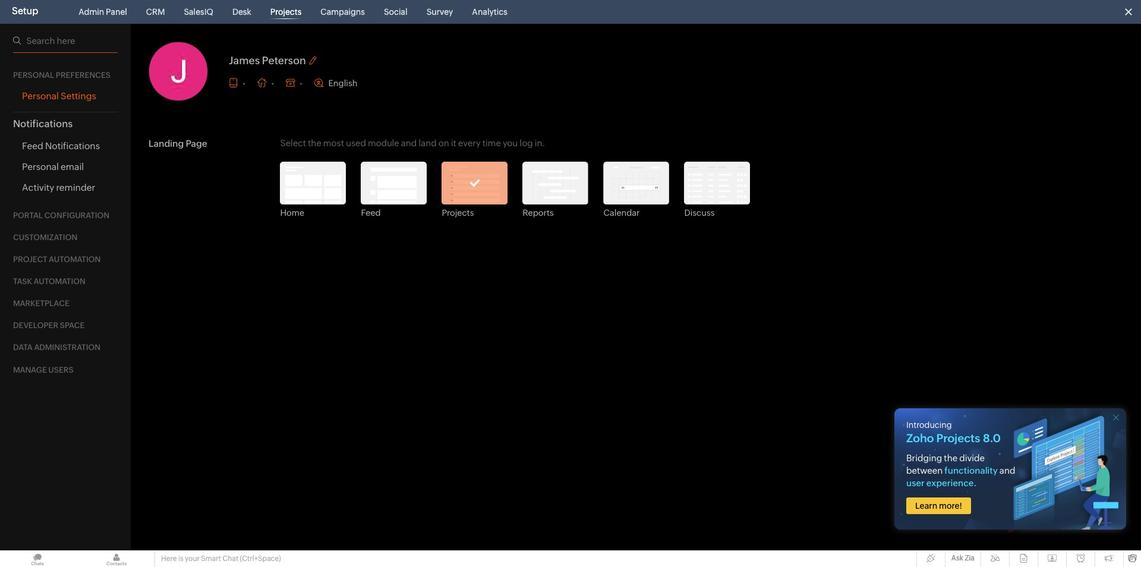 Task type: locate. For each thing, give the bounding box(es) containing it.
is
[[178, 555, 184, 563]]

admin panel link
[[74, 0, 132, 24]]

(ctrl+space)
[[240, 555, 281, 563]]

contacts image
[[79, 551, 154, 567]]

social
[[384, 7, 408, 17]]

campaigns link
[[316, 0, 370, 24]]

desk link
[[228, 0, 256, 24]]

admin
[[79, 7, 104, 17]]

zia
[[965, 554, 975, 563]]

smart
[[201, 555, 221, 563]]

crm
[[146, 7, 165, 17]]

salesiq link
[[179, 0, 218, 24]]

chat
[[223, 555, 239, 563]]

analytics link
[[468, 0, 513, 24]]

social link
[[379, 0, 412, 24]]



Task type: vqa. For each thing, say whether or not it's contained in the screenshot.
(Ctrl+Space)
yes



Task type: describe. For each thing, give the bounding box(es) containing it.
ask
[[952, 554, 964, 563]]

here
[[161, 555, 177, 563]]

survey link
[[422, 0, 458, 24]]

projects link
[[266, 0, 306, 24]]

analytics
[[472, 7, 508, 17]]

projects
[[270, 7, 302, 17]]

setup
[[12, 5, 38, 17]]

crm link
[[141, 0, 170, 24]]

admin panel
[[79, 7, 127, 17]]

campaigns
[[321, 7, 365, 17]]

ask zia
[[952, 554, 975, 563]]

here is your smart chat (ctrl+space)
[[161, 555, 281, 563]]

panel
[[106, 7, 127, 17]]

your
[[185, 555, 200, 563]]

chats image
[[0, 551, 75, 567]]

salesiq
[[184, 7, 213, 17]]

survey
[[427, 7, 453, 17]]

desk
[[232, 7, 251, 17]]



